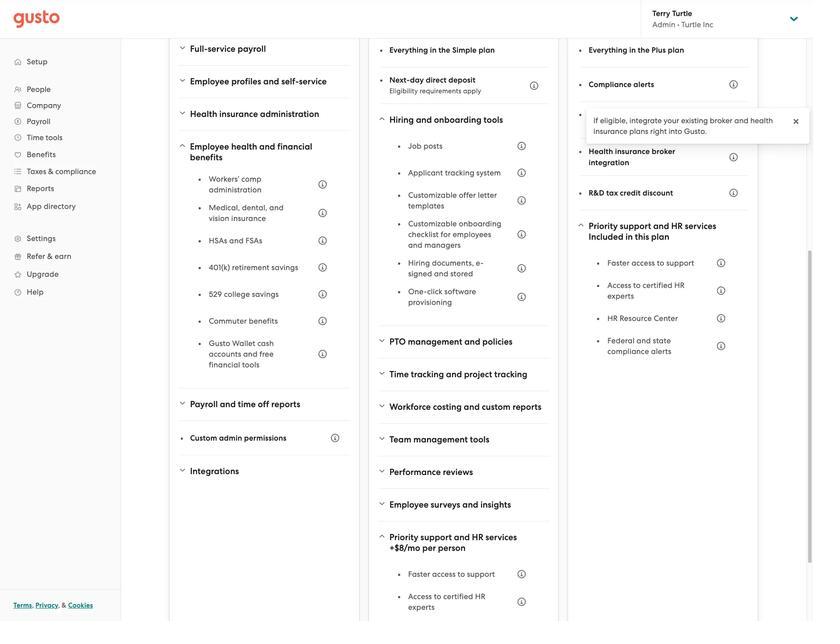 Task type: vqa. For each thing, say whether or not it's contained in the screenshot.
the and inside Payroll and time off reports dropdown button
yes



Task type: describe. For each thing, give the bounding box(es) containing it.
comp
[[242, 175, 262, 184]]

team
[[390, 435, 412, 445]]

401(k)
[[209, 263, 230, 272]]

payroll button
[[9, 113, 112, 130]]

insurance inside dropdown button
[[219, 109, 258, 119]]

and inside priority support and hr services +$8/mo per person
[[454, 532, 470, 543]]

administration for insurance
[[260, 109, 319, 119]]

per
[[423, 543, 436, 553]]

this
[[635, 232, 650, 242]]

posts
[[424, 142, 443, 150]]

support down priority support and hr services included in this plan
[[667, 259, 695, 267]]

plan for everything in the simple plan
[[479, 45, 495, 55]]

support inside priority support and hr services included in this plan
[[620, 221, 652, 231]]

0 vertical spatial turtle
[[673, 9, 693, 18]]

savings for 529 college savings
[[252, 290, 279, 299]]

gusto navigation element
[[0, 38, 121, 315]]

insights
[[481, 500, 511, 510]]

documents,
[[432, 259, 474, 267]]

if eligible, integrate your existing broker and health insurance plans right into gusto.
[[594, 116, 774, 136]]

surveys
[[431, 500, 461, 510]]

your
[[664, 116, 680, 125]]

services for priority support and hr services included in this plan
[[685, 221, 717, 231]]

company button
[[9, 97, 112, 113]]

privacy
[[36, 602, 58, 610]]

dialog main content element
[[587, 108, 810, 144]]

checklist
[[408, 230, 439, 239]]

0 vertical spatial alerts
[[634, 80, 655, 89]]

full-service payroll
[[190, 44, 266, 54]]

priority for priority support and hr services included in this plan
[[589, 221, 618, 231]]

plan inside priority support and hr services included in this plan
[[652, 232, 670, 242]]

help link
[[9, 284, 112, 300]]

list containing job posts
[[399, 136, 532, 315]]

in for plus
[[630, 45, 636, 55]]

hiring documents, e- signed and stored
[[408, 259, 484, 278]]

stored
[[451, 269, 473, 278]]

right
[[651, 127, 667, 136]]

compliance inside federal and state compliance alerts
[[608, 347, 650, 356]]

health for health insurance broker integration
[[589, 147, 614, 156]]

hiring and onboarding tools
[[390, 115, 503, 125]]

0 horizontal spatial service
[[208, 44, 236, 54]]

reports for payroll and time off reports
[[272, 399, 301, 410]]

everything for everything in the plus plan
[[589, 45, 628, 55]]

time tracking and project tracking button
[[378, 364, 550, 385]]

time
[[238, 399, 256, 410]]

and inside federal and state compliance alerts
[[637, 336, 651, 345]]

benefits
[[27, 150, 56, 159]]

integrations
[[190, 466, 239, 476]]

1 horizontal spatial benefits
[[249, 317, 278, 326]]

plan for everything in the plus plan
[[668, 45, 685, 55]]

deposit
[[449, 75, 476, 85]]

and inside employee health and financial benefits
[[259, 142, 275, 152]]

health inside if eligible, integrate your existing broker and health insurance plans right into gusto.
[[751, 116, 774, 125]]

into
[[669, 127, 683, 136]]

home image
[[13, 10, 60, 28]]

payroll
[[238, 44, 266, 54]]

and inside gusto wallet cash accounts and free financial tools
[[243, 350, 258, 359]]

account
[[670, 110, 698, 119]]

cookies
[[68, 602, 93, 610]]

cookies button
[[68, 600, 93, 611]]

faster access to support for person
[[408, 570, 495, 579]]

customizable for templates
[[408, 191, 457, 200]]

gusto.
[[685, 127, 707, 136]]

benefits inside employee health and financial benefits
[[190, 152, 223, 163]]

and inside if eligible, integrate your existing broker and health insurance plans right into gusto.
[[735, 116, 749, 125]]

applicant tracking system
[[408, 168, 501, 177]]

hsas and fsas
[[209, 236, 262, 245]]

team management tools
[[390, 435, 490, 445]]

tracking for applicant
[[445, 168, 475, 177]]

access for +$8/mo
[[408, 592, 432, 601]]

certified for this
[[643, 281, 673, 290]]

hiring for hiring and onboarding tools
[[390, 115, 414, 125]]

payroll for payroll
[[27, 117, 51, 126]]

1 horizontal spatial service
[[299, 76, 327, 87]]

everything in the plus plan
[[589, 45, 685, 55]]

employees
[[453, 230, 492, 239]]

system
[[477, 168, 501, 177]]

payroll for payroll migration and account setup
[[589, 110, 614, 119]]

help
[[27, 288, 44, 297]]

fsas
[[246, 236, 262, 245]]

job
[[408, 142, 422, 150]]

upgrade
[[27, 270, 59, 279]]

priority support and hr services +$8/mo per person
[[390, 532, 517, 553]]

eligible,
[[600, 116, 628, 125]]

setup
[[589, 121, 609, 130]]

r&d
[[589, 188, 605, 198]]

insurance inside health insurance broker integration
[[615, 147, 650, 156]]

if
[[594, 116, 599, 125]]

payroll and time off reports
[[190, 399, 301, 410]]

full-service payroll button
[[179, 38, 350, 60]]

team management tools button
[[378, 429, 550, 451]]

payroll and time off reports button
[[179, 394, 350, 415]]

college
[[224, 290, 250, 299]]

click
[[427, 287, 443, 296]]

faster access to support for this
[[608, 259, 695, 267]]

access for this
[[632, 259, 655, 267]]

401(k) retirement savings
[[209, 263, 298, 272]]

one-
[[408, 287, 427, 296]]

inc
[[704, 20, 714, 29]]

workforce costing and custom reports button
[[378, 397, 550, 418]]

broker inside health insurance broker integration
[[652, 147, 676, 156]]

2 vertical spatial &
[[62, 602, 67, 610]]

people
[[27, 85, 51, 94]]

refer & earn
[[27, 252, 71, 261]]

cash
[[258, 339, 274, 348]]

software
[[445, 287, 477, 296]]

everything for everything in the simple plan
[[390, 45, 428, 55]]

in for simple
[[430, 45, 437, 55]]

2 horizontal spatial tracking
[[495, 369, 528, 380]]

full-
[[190, 44, 208, 54]]

management for team
[[414, 435, 468, 445]]

onboarding inside customizable onboarding checklist for employees and managers
[[459, 219, 502, 228]]

federal
[[608, 336, 635, 345]]

time tools button
[[9, 130, 112, 146]]

savings for 401(k) retirement savings
[[272, 263, 298, 272]]

credit
[[620, 188, 641, 198]]

access to certified hr experts for person
[[408, 592, 486, 612]]

hr inside priority support and hr services included in this plan
[[672, 221, 683, 231]]

management for pto
[[408, 337, 463, 347]]

1 , from the left
[[32, 602, 34, 610]]

pto management and policies button
[[378, 331, 550, 353]]

time for time tools
[[27, 133, 44, 142]]

hiring and onboarding tools button
[[378, 109, 550, 131]]

certified for person
[[444, 592, 473, 601]]

health insurance administration button
[[179, 104, 350, 125]]

refer
[[27, 252, 45, 261]]

retirement
[[232, 263, 270, 272]]

customizable onboarding checklist for employees and managers
[[408, 219, 502, 250]]

compliance alerts
[[589, 80, 655, 89]]

managers
[[425, 241, 461, 250]]

tools inside gusto wallet cash accounts and free financial tools
[[242, 360, 260, 369]]

free
[[260, 350, 274, 359]]

broker inside if eligible, integrate your existing broker and health insurance plans right into gusto.
[[710, 116, 733, 125]]

workers' comp administration
[[209, 175, 262, 194]]

app directory link
[[9, 198, 112, 214]]

financial inside employee health and financial benefits
[[277, 142, 313, 152]]



Task type: locate. For each thing, give the bounding box(es) containing it.
support up this
[[620, 221, 652, 231]]

time tools
[[27, 133, 63, 142]]

access for person
[[433, 570, 456, 579]]

0 horizontal spatial the
[[439, 45, 451, 55]]

1 horizontal spatial time
[[390, 369, 409, 380]]

access down this
[[632, 259, 655, 267]]

performance reviews button
[[378, 462, 550, 483]]

compliance down federal
[[608, 347, 650, 356]]

2 the from the left
[[638, 45, 650, 55]]

1 horizontal spatial tracking
[[445, 168, 475, 177]]

1 vertical spatial alerts
[[652, 347, 672, 356]]

permissions
[[244, 433, 287, 443]]

time down "pto"
[[390, 369, 409, 380]]

priority inside priority support and hr services +$8/mo per person
[[390, 532, 419, 543]]

1 horizontal spatial reports
[[513, 402, 542, 412]]

0 horizontal spatial services
[[486, 532, 517, 543]]

in left this
[[626, 232, 633, 242]]

2 customizable from the top
[[408, 219, 457, 228]]

1 vertical spatial faster access to support
[[408, 570, 495, 579]]

administration for comp
[[209, 185, 262, 194]]

insurance down 'dental,'
[[231, 214, 266, 223]]

project
[[464, 369, 493, 380]]

, left cookies
[[58, 602, 60, 610]]

health
[[190, 109, 217, 119], [589, 147, 614, 156]]

1 vertical spatial hiring
[[408, 259, 430, 267]]

hiring down eligibility on the top
[[390, 115, 414, 125]]

insurance down the eligible,
[[594, 127, 628, 136]]

0 vertical spatial time
[[27, 133, 44, 142]]

1 horizontal spatial certified
[[643, 281, 673, 290]]

included
[[589, 232, 624, 242]]

access for included
[[608, 281, 632, 290]]

health inside dropdown button
[[190, 109, 217, 119]]

in inside priority support and hr services included in this plan
[[626, 232, 633, 242]]

tracking up workforce
[[411, 369, 444, 380]]

0 vertical spatial financial
[[277, 142, 313, 152]]

alerts up "migration"
[[634, 80, 655, 89]]

1 vertical spatial certified
[[444, 592, 473, 601]]

0 vertical spatial onboarding
[[434, 115, 482, 125]]

privacy link
[[36, 602, 58, 610]]

experts for included
[[608, 292, 634, 301]]

setup link
[[9, 54, 112, 70]]

experts for +$8/mo
[[408, 603, 435, 612]]

people button
[[9, 81, 112, 97]]

the left simple
[[439, 45, 451, 55]]

faster down included
[[608, 259, 630, 267]]

1 horizontal spatial health
[[751, 116, 774, 125]]

0 horizontal spatial broker
[[652, 147, 676, 156]]

reports
[[27, 184, 54, 193]]

administration down self-
[[260, 109, 319, 119]]

0 vertical spatial priority
[[589, 221, 618, 231]]

health inside health insurance broker integration
[[589, 147, 614, 156]]

1 vertical spatial access
[[408, 592, 432, 601]]

plan right plus on the top right of the page
[[668, 45, 685, 55]]

administration inside dropdown button
[[260, 109, 319, 119]]

payroll up custom
[[190, 399, 218, 410]]

access to certified hr experts for this
[[608, 281, 685, 301]]

gusto
[[209, 339, 230, 348]]

customizable
[[408, 191, 457, 200], [408, 219, 457, 228]]

costing
[[433, 402, 462, 412]]

access
[[608, 281, 632, 290], [408, 592, 432, 601]]

payroll inside payroll migration and account setup
[[589, 110, 614, 119]]

hiring up 'signed'
[[408, 259, 430, 267]]

state
[[653, 336, 671, 345]]

terry turtle admin • turtle inc
[[653, 9, 714, 29]]

insurance down the profiles
[[219, 109, 258, 119]]

reports right off
[[272, 399, 301, 410]]

settings link
[[9, 230, 112, 247]]

health insurance broker integration
[[589, 147, 676, 167]]

1 horizontal spatial faster access to support
[[608, 259, 695, 267]]

,
[[32, 602, 34, 610], [58, 602, 60, 610]]

0 vertical spatial benefits
[[190, 152, 223, 163]]

refer & earn link
[[9, 248, 112, 264]]

employee up "workers'"
[[190, 142, 229, 152]]

and inside customizable onboarding checklist for employees and managers
[[408, 241, 423, 250]]

discount
[[643, 188, 674, 198]]

1 horizontal spatial faster
[[608, 259, 630, 267]]

1 vertical spatial financial
[[209, 360, 240, 369]]

payroll for payroll and time off reports
[[190, 399, 218, 410]]

support up per
[[421, 532, 452, 543]]

0 horizontal spatial time
[[27, 133, 44, 142]]

insurance inside if eligible, integrate your existing broker and health insurance plans right into gusto.
[[594, 127, 628, 136]]

terms
[[13, 602, 32, 610]]

reviews
[[443, 467, 473, 477]]

custom
[[190, 433, 217, 443]]

reports right the 'custom'
[[513, 402, 542, 412]]

& left cookies
[[62, 602, 67, 610]]

1 horizontal spatial priority
[[589, 221, 618, 231]]

employee inside employee health and financial benefits
[[190, 142, 229, 152]]

tracking up offer
[[445, 168, 475, 177]]

pto management and policies
[[390, 337, 513, 347]]

1 horizontal spatial access
[[632, 259, 655, 267]]

1 vertical spatial experts
[[408, 603, 435, 612]]

access
[[632, 259, 655, 267], [433, 570, 456, 579]]

priority up included
[[589, 221, 618, 231]]

1 vertical spatial turtle
[[682, 20, 702, 29]]

list
[[0, 81, 121, 301], [399, 136, 532, 315], [199, 174, 333, 377], [598, 253, 731, 364], [399, 564, 532, 621]]

& for earn
[[47, 252, 53, 261]]

1 horizontal spatial access
[[608, 281, 632, 290]]

& for compliance
[[48, 167, 54, 176]]

insurance down plans
[[615, 147, 650, 156]]

2 everything from the left
[[589, 45, 628, 55]]

1 horizontal spatial health
[[589, 147, 614, 156]]

1 vertical spatial savings
[[252, 290, 279, 299]]

1 vertical spatial management
[[414, 435, 468, 445]]

everything up the day
[[390, 45, 428, 55]]

0 vertical spatial experts
[[608, 292, 634, 301]]

1 horizontal spatial everything
[[589, 45, 628, 55]]

faster down per
[[408, 570, 431, 579]]

payroll inside dropdown button
[[190, 399, 218, 410]]

workforce costing and custom reports
[[390, 402, 542, 412]]

1 vertical spatial &
[[47, 252, 53, 261]]

1 vertical spatial services
[[486, 532, 517, 543]]

financial down accounts
[[209, 360, 240, 369]]

e-
[[476, 259, 484, 267]]

0 horizontal spatial access to certified hr experts
[[408, 592, 486, 612]]

financial down health insurance administration dropdown button at the left top of the page
[[277, 142, 313, 152]]

health insurance administration
[[190, 109, 319, 119]]

1 horizontal spatial broker
[[710, 116, 733, 125]]

, left privacy link
[[32, 602, 34, 610]]

tracking for time
[[411, 369, 444, 380]]

0 horizontal spatial everything
[[390, 45, 428, 55]]

vision
[[209, 214, 229, 223]]

onboarding inside dropdown button
[[434, 115, 482, 125]]

priority up +$8/mo
[[390, 532, 419, 543]]

priority inside priority support and hr services included in this plan
[[589, 221, 618, 231]]

2 vertical spatial employee
[[390, 500, 429, 510]]

0 vertical spatial access
[[608, 281, 632, 290]]

templates
[[408, 201, 445, 210]]

0 vertical spatial health
[[190, 109, 217, 119]]

app directory
[[27, 202, 76, 211]]

0 vertical spatial administration
[[260, 109, 319, 119]]

workforce
[[390, 402, 431, 412]]

hiring inside dropdown button
[[390, 115, 414, 125]]

insurance inside medical, dental, and vision insurance
[[231, 214, 266, 223]]

and inside hiring documents, e- signed and stored
[[434, 269, 449, 278]]

1 vertical spatial benefits
[[249, 317, 278, 326]]

payroll down the company
[[27, 117, 51, 126]]

certified
[[643, 281, 673, 290], [444, 592, 473, 601]]

time inside "list"
[[27, 133, 44, 142]]

0 vertical spatial employee
[[190, 76, 229, 87]]

commuter
[[209, 317, 247, 326]]

hiring for hiring documents, e- signed and stored
[[408, 259, 430, 267]]

workers'
[[209, 175, 240, 184]]

provisioning
[[408, 298, 452, 307]]

0 horizontal spatial priority
[[390, 532, 419, 543]]

services for priority support and hr services +$8/mo per person
[[486, 532, 517, 543]]

hiring inside hiring documents, e- signed and stored
[[408, 259, 430, 267]]

management right "pto"
[[408, 337, 463, 347]]

0 vertical spatial &
[[48, 167, 54, 176]]

1 vertical spatial broker
[[652, 147, 676, 156]]

1 horizontal spatial ,
[[58, 602, 60, 610]]

administration down "workers'"
[[209, 185, 262, 194]]

0 vertical spatial compliance
[[55, 167, 96, 176]]

& inside 'dropdown button'
[[48, 167, 54, 176]]

0 vertical spatial services
[[685, 221, 717, 231]]

customizable inside customizable offer letter templates
[[408, 191, 457, 200]]

529
[[209, 290, 222, 299]]

access to certified hr experts
[[608, 281, 685, 301], [408, 592, 486, 612]]

0 vertical spatial service
[[208, 44, 236, 54]]

0 vertical spatial savings
[[272, 263, 298, 272]]

0 vertical spatial management
[[408, 337, 463, 347]]

compliance inside taxes & compliance 'dropdown button'
[[55, 167, 96, 176]]

time for time tracking and project tracking
[[390, 369, 409, 380]]

administration
[[260, 109, 319, 119], [209, 185, 262, 194]]

profiles
[[232, 76, 261, 87]]

broker down right at the right top of the page
[[652, 147, 676, 156]]

the for simple
[[439, 45, 451, 55]]

0 vertical spatial certified
[[643, 281, 673, 290]]

list containing people
[[0, 81, 121, 301]]

savings right college
[[252, 290, 279, 299]]

reports for workforce costing and custom reports
[[513, 402, 542, 412]]

support down priority support and hr services +$8/mo per person
[[467, 570, 495, 579]]

0 horizontal spatial ,
[[32, 602, 34, 610]]

0 horizontal spatial access
[[408, 592, 432, 601]]

plan right simple
[[479, 45, 495, 55]]

the left plus on the top right of the page
[[638, 45, 650, 55]]

alerts down state
[[652, 347, 672, 356]]

integration
[[589, 158, 630, 167]]

tools
[[484, 115, 503, 125], [46, 133, 63, 142], [242, 360, 260, 369], [470, 435, 490, 445]]

1 vertical spatial administration
[[209, 185, 262, 194]]

1 horizontal spatial experts
[[608, 292, 634, 301]]

pto
[[390, 337, 406, 347]]

1 vertical spatial compliance
[[608, 347, 650, 356]]

1 vertical spatial faster
[[408, 570, 431, 579]]

financial inside gusto wallet cash accounts and free financial tools
[[209, 360, 240, 369]]

requirements
[[420, 87, 462, 95]]

1 everything from the left
[[390, 45, 428, 55]]

and inside priority support and hr services included in this plan
[[654, 221, 670, 231]]

0 horizontal spatial reports
[[272, 399, 301, 410]]

0 horizontal spatial health
[[190, 109, 217, 119]]

broker right existing
[[710, 116, 733, 125]]

faster access to support down this
[[608, 259, 695, 267]]

financial
[[277, 142, 313, 152], [209, 360, 240, 369]]

simple
[[453, 45, 477, 55]]

1 horizontal spatial services
[[685, 221, 717, 231]]

support inside priority support and hr services +$8/mo per person
[[421, 532, 452, 543]]

0 vertical spatial broker
[[710, 116, 733, 125]]

settings
[[27, 234, 56, 243]]

employee
[[190, 76, 229, 87], [190, 142, 229, 152], [390, 500, 429, 510]]

529 college savings
[[209, 290, 279, 299]]

0 horizontal spatial faster access to support
[[408, 570, 495, 579]]

1 vertical spatial customizable
[[408, 219, 457, 228]]

custom
[[482, 402, 511, 412]]

0 horizontal spatial payroll
[[27, 117, 51, 126]]

0 vertical spatial faster access to support
[[608, 259, 695, 267]]

migration
[[616, 110, 652, 119]]

2 horizontal spatial payroll
[[589, 110, 614, 119]]

1 customizable from the top
[[408, 191, 457, 200]]

0 horizontal spatial certified
[[444, 592, 473, 601]]

employee health and financial benefits button
[[179, 136, 350, 168]]

customizable up checklist
[[408, 219, 457, 228]]

1 vertical spatial employee
[[190, 142, 229, 152]]

the for plus
[[638, 45, 650, 55]]

in left plus on the top right of the page
[[630, 45, 636, 55]]

benefits up "workers'"
[[190, 152, 223, 163]]

+$8/mo
[[390, 543, 421, 553]]

upgrade link
[[9, 266, 112, 282]]

list containing workers' comp administration
[[199, 174, 333, 377]]

terms link
[[13, 602, 32, 610]]

performance reviews
[[390, 467, 473, 477]]

tools inside gusto navigation element
[[46, 133, 63, 142]]

2 , from the left
[[58, 602, 60, 610]]

1 vertical spatial time
[[390, 369, 409, 380]]

0 vertical spatial hiring
[[390, 115, 414, 125]]

hsas
[[209, 236, 227, 245]]

customizable for for
[[408, 219, 457, 228]]

1 horizontal spatial compliance
[[608, 347, 650, 356]]

& right taxes
[[48, 167, 54, 176]]

0 vertical spatial access
[[632, 259, 655, 267]]

onboarding down apply
[[434, 115, 482, 125]]

hr resource center
[[608, 314, 678, 323]]

time up benefits
[[27, 133, 44, 142]]

taxes & compliance
[[27, 167, 96, 176]]

turtle up •
[[673, 9, 693, 18]]

alerts inside federal and state compliance alerts
[[652, 347, 672, 356]]

benefits up 'cash'
[[249, 317, 278, 326]]

existing
[[682, 116, 709, 125]]

everything up compliance
[[589, 45, 628, 55]]

priority for priority support and hr services +$8/mo per person
[[390, 532, 419, 543]]

signed
[[408, 269, 432, 278]]

0 vertical spatial customizable
[[408, 191, 457, 200]]

1 vertical spatial access to certified hr experts
[[408, 592, 486, 612]]

1 vertical spatial service
[[299, 76, 327, 87]]

onboarding up employees
[[459, 219, 502, 228]]

hr inside priority support and hr services +$8/mo per person
[[472, 532, 484, 543]]

0 horizontal spatial health
[[231, 142, 257, 152]]

0 vertical spatial access to certified hr experts
[[608, 281, 685, 301]]

next-
[[390, 75, 410, 85]]

faster access to support down person
[[408, 570, 495, 579]]

1 horizontal spatial payroll
[[190, 399, 218, 410]]

services inside priority support and hr services +$8/mo per person
[[486, 532, 517, 543]]

employee for employee surveys and insights
[[390, 500, 429, 510]]

1 horizontal spatial financial
[[277, 142, 313, 152]]

savings right retirement
[[272, 263, 298, 272]]

letter
[[478, 191, 497, 200]]

customizable inside customizable onboarding checklist for employees and managers
[[408, 219, 457, 228]]

commuter benefits
[[209, 317, 278, 326]]

0 vertical spatial health
[[751, 116, 774, 125]]

payroll migration and account setup
[[589, 110, 698, 130]]

everything in the simple plan
[[390, 45, 495, 55]]

employee down performance
[[390, 500, 429, 510]]

person
[[438, 543, 466, 553]]

admin
[[219, 433, 242, 443]]

health for health insurance administration
[[190, 109, 217, 119]]

and inside payroll migration and account setup
[[653, 110, 668, 119]]

employee for employee health and financial benefits
[[190, 142, 229, 152]]

compliance down benefits link
[[55, 167, 96, 176]]

payroll inside dropdown button
[[27, 117, 51, 126]]

employee for employee profiles and self-service
[[190, 76, 229, 87]]

employee down full-
[[190, 76, 229, 87]]

in up direct
[[430, 45, 437, 55]]

1 vertical spatial health
[[231, 142, 257, 152]]

priority support and hr services included in this plan
[[589, 221, 717, 242]]

1 the from the left
[[439, 45, 451, 55]]

earn
[[55, 252, 71, 261]]

faster for +$8/mo
[[408, 570, 431, 579]]

1 horizontal spatial the
[[638, 45, 650, 55]]

1 vertical spatial health
[[589, 147, 614, 156]]

federal and state compliance alerts
[[608, 336, 672, 356]]

0 horizontal spatial experts
[[408, 603, 435, 612]]

payroll up setup at the top
[[589, 110, 614, 119]]

health inside employee health and financial benefits
[[231, 142, 257, 152]]

1 vertical spatial onboarding
[[459, 219, 502, 228]]

tracking right project
[[495, 369, 528, 380]]

access down person
[[433, 570, 456, 579]]

services inside priority support and hr services included in this plan
[[685, 221, 717, 231]]

0 horizontal spatial tracking
[[411, 369, 444, 380]]

r&d tax credit discount
[[589, 188, 674, 198]]

faster for included
[[608, 259, 630, 267]]

plan right this
[[652, 232, 670, 242]]

0 horizontal spatial financial
[[209, 360, 240, 369]]

customizable up templates
[[408, 191, 457, 200]]

one-click software provisioning
[[408, 287, 477, 307]]

1 horizontal spatial access to certified hr experts
[[608, 281, 685, 301]]

employee profiles and self-service button
[[179, 71, 350, 92]]

1 vertical spatial access
[[433, 570, 456, 579]]

& left earn
[[47, 252, 53, 261]]

and inside medical, dental, and vision insurance
[[270, 203, 284, 212]]

0 horizontal spatial faster
[[408, 570, 431, 579]]

broker
[[710, 116, 733, 125], [652, 147, 676, 156]]

0 horizontal spatial access
[[433, 570, 456, 579]]

management down costing
[[414, 435, 468, 445]]

health
[[751, 116, 774, 125], [231, 142, 257, 152]]

turtle right •
[[682, 20, 702, 29]]

the
[[439, 45, 451, 55], [638, 45, 650, 55]]

0 horizontal spatial benefits
[[190, 152, 223, 163]]



